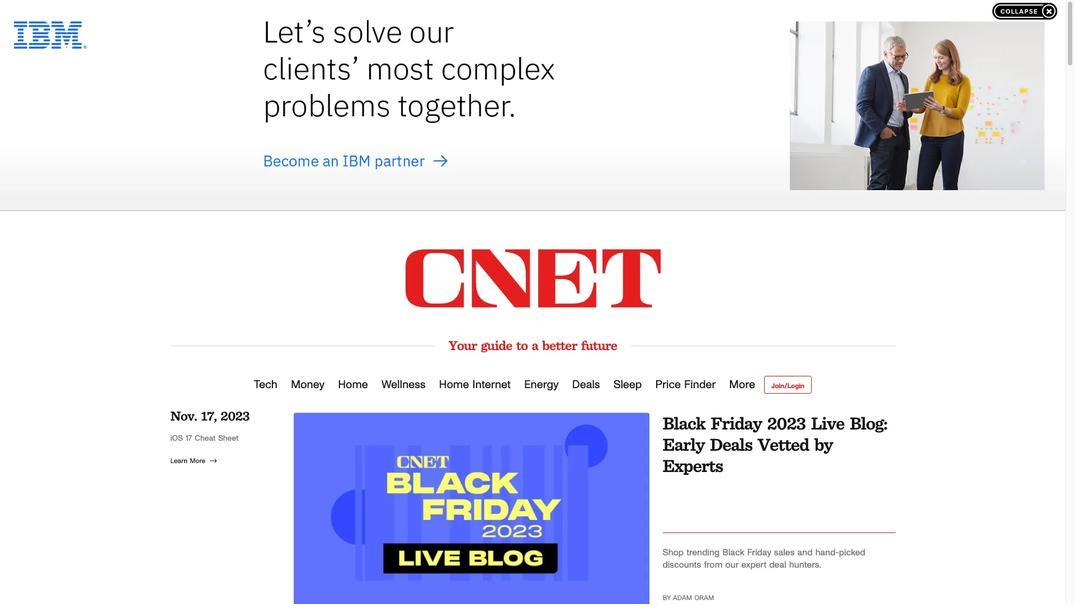 Task type: describe. For each thing, give the bounding box(es) containing it.
vetted
[[758, 434, 810, 456]]

ios 17 cheat sheet
[[170, 435, 239, 443]]

price finder link
[[656, 367, 716, 403]]

blog:
[[850, 413, 888, 434]]

nov.
[[170, 408, 197, 424]]

to
[[517, 338, 528, 354]]

sheet
[[218, 435, 239, 443]]

nov. 17, 2023
[[170, 408, 250, 424]]

join/login button
[[765, 376, 812, 394]]

black friday 2023 live blog: early deals vetted by experts
[[663, 413, 888, 477]]

sleep
[[614, 380, 642, 391]]

by adam oram
[[663, 595, 715, 602]]

learn more
[[170, 458, 205, 465]]

expert
[[742, 561, 767, 570]]

and
[[798, 548, 813, 557]]

guide
[[481, 338, 513, 354]]

internet
[[473, 380, 511, 391]]

live
[[812, 413, 845, 434]]

finder
[[685, 380, 716, 391]]

a
[[532, 338, 539, 354]]

our
[[726, 561, 739, 570]]

2023 for 17,
[[221, 408, 250, 424]]

trending
[[687, 548, 720, 557]]

black inside 'shop trending black friday sales and hand-picked discounts from our expert deal hunters.'
[[723, 548, 745, 557]]

your guide to a better future
[[449, 338, 618, 354]]

friday inside 'shop trending black friday sales and hand-picked discounts from our expert deal hunters.'
[[748, 548, 772, 557]]

experts
[[663, 455, 723, 477]]

hand-
[[816, 548, 840, 557]]

tech
[[254, 380, 278, 391]]



Task type: locate. For each thing, give the bounding box(es) containing it.
cheat
[[195, 435, 216, 443]]

money
[[291, 380, 325, 391]]

price
[[656, 380, 681, 391]]

2023 inside black friday 2023 live blog: early deals vetted by experts
[[768, 413, 806, 434]]

deals down future
[[573, 380, 600, 391]]

join/login
[[772, 383, 805, 390]]

2023 for friday
[[768, 413, 806, 434]]

shop trending black friday sales and hand-picked discounts from our expert deal hunters.
[[663, 548, 866, 570]]

learn more link
[[170, 453, 280, 469]]

1 horizontal spatial deals
[[710, 434, 753, 456]]

oram
[[695, 595, 715, 602]]

17
[[186, 435, 192, 443]]

hunters.
[[790, 561, 822, 570]]

1 horizontal spatial home
[[439, 380, 469, 391]]

1 vertical spatial friday
[[748, 548, 772, 557]]

by
[[663, 595, 671, 602]]

home left internet
[[439, 380, 469, 391]]

future
[[582, 338, 618, 354]]

ios
[[170, 435, 183, 443]]

by
[[815, 434, 833, 456]]

0 horizontal spatial deals
[[573, 380, 600, 391]]

friday
[[711, 413, 762, 434], [748, 548, 772, 557]]

1 horizontal spatial 2023
[[768, 413, 806, 434]]

more
[[730, 380, 756, 391]]

friday up expert
[[748, 548, 772, 557]]

black up our
[[723, 548, 745, 557]]

1 horizontal spatial black
[[723, 548, 745, 557]]

home for home
[[338, 380, 368, 391]]

your
[[449, 338, 477, 354]]

price finder
[[656, 380, 716, 391]]

2023 down join/login
[[768, 413, 806, 434]]

black friday live blog 2023 2.png image
[[294, 413, 650, 605]]

friday inside black friday 2023 live blog: early deals vetted by experts
[[711, 413, 762, 434]]

0 horizontal spatial 2023
[[221, 408, 250, 424]]

home internet
[[439, 380, 511, 391]]

17,
[[201, 408, 217, 424]]

friday down the more
[[711, 413, 762, 434]]

picked
[[840, 548, 866, 557]]

discounts
[[663, 561, 702, 570]]

0 horizontal spatial black
[[663, 413, 706, 434]]

1 vertical spatial black
[[723, 548, 745, 557]]

learn
[[170, 458, 188, 465]]

1 vertical spatial deals
[[710, 434, 753, 456]]

home
[[338, 380, 368, 391], [439, 380, 469, 391]]

sales
[[775, 548, 795, 557]]

2 home from the left
[[439, 380, 469, 391]]

adam
[[673, 595, 693, 602]]

0 vertical spatial black
[[663, 413, 706, 434]]

0 vertical spatial deals
[[573, 380, 600, 391]]

shop
[[663, 548, 684, 557]]

1 home from the left
[[338, 380, 368, 391]]

deals right "early"
[[710, 434, 753, 456]]

deals inside black friday 2023 live blog: early deals vetted by experts
[[710, 434, 753, 456]]

0 vertical spatial friday
[[711, 413, 762, 434]]

home right money
[[338, 380, 368, 391]]

wellness
[[382, 380, 426, 391]]

early
[[663, 434, 705, 456]]

2023 up 'sheet'
[[221, 408, 250, 424]]

2023
[[221, 408, 250, 424], [768, 413, 806, 434]]

home for home internet
[[439, 380, 469, 391]]

black inside black friday 2023 live blog: early deals vetted by experts
[[663, 413, 706, 434]]

better
[[543, 338, 578, 354]]

black down price finder
[[663, 413, 706, 434]]

energy
[[525, 380, 559, 391]]

black
[[663, 413, 706, 434], [723, 548, 745, 557]]

more
[[190, 458, 205, 465]]

advertisement region
[[0, 0, 1066, 210]]

deal
[[770, 561, 787, 570]]

0 horizontal spatial home
[[338, 380, 368, 391]]

deals
[[573, 380, 600, 391], [710, 434, 753, 456]]

from
[[704, 561, 723, 570]]



Task type: vqa. For each thing, say whether or not it's contained in the screenshot.
Samsung's
no



